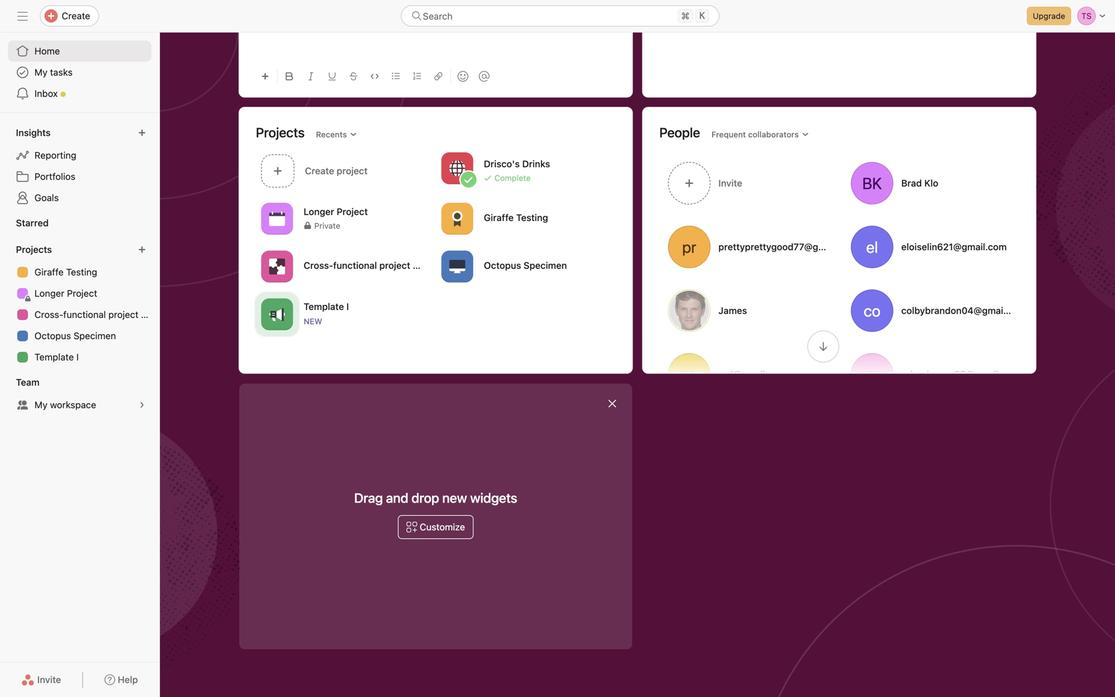 Task type: describe. For each thing, give the bounding box(es) containing it.
0 vertical spatial octopus specimen link
[[484, 260, 567, 271]]

james
[[719, 305, 747, 316]]

drop
[[412, 490, 439, 506]]

functional inside projects element
[[63, 309, 106, 320]]

brad klo button
[[843, 154, 1020, 212]]

0 horizontal spatial octopus specimen link
[[8, 325, 151, 347]]

invite inside button
[[37, 674, 61, 685]]

invite button
[[660, 154, 837, 212]]

invite inside dropdown button
[[719, 178, 743, 189]]

starred
[[16, 217, 49, 228]]

0 vertical spatial longer project link
[[304, 206, 368, 217]]

octopus inside projects element
[[35, 330, 71, 341]]

insights element
[[0, 121, 159, 211]]

template i new
[[304, 301, 349, 326]]

new
[[304, 317, 322, 326]]

global element
[[0, 33, 159, 112]]

recents button
[[310, 125, 364, 144]]

reporting
[[35, 150, 76, 161]]

my for my workspace
[[35, 399, 48, 410]]

ribbon image
[[450, 211, 465, 227]]

Search tasks, projects, and more text field
[[401, 5, 720, 27]]

my workspace
[[35, 399, 96, 410]]

1 horizontal spatial giraffe testing
[[484, 212, 548, 223]]

1 horizontal spatial template i link
[[304, 301, 349, 312]]

frequent collaborators
[[712, 130, 799, 139]]

bulleted list image
[[392, 72, 400, 80]]

customize button
[[398, 515, 474, 539]]

strikethrough image
[[350, 72, 358, 80]]

upgrade button
[[1027, 7, 1072, 25]]

people
[[660, 125, 701, 140]]

help button
[[96, 668, 147, 692]]

reporting link
[[8, 145, 151, 166]]

1 horizontal spatial testing
[[516, 212, 548, 223]]

giraffe testing link inside projects element
[[8, 262, 151, 283]]

computer image
[[450, 259, 465, 275]]

projects button
[[13, 240, 64, 259]]

1 horizontal spatial plan
[[413, 260, 432, 271]]

giraffe testing inside projects element
[[35, 267, 97, 278]]

colbybrandon04@gmail.com
[[902, 305, 1028, 316]]

dismiss image
[[607, 398, 618, 409]]

complete
[[495, 173, 531, 182]]

i for template i new
[[347, 301, 349, 312]]

red@gmail.com button
[[660, 345, 837, 404]]

colbybrandon04@gmail.com button
[[843, 282, 1028, 340]]

0 horizontal spatial cross-functional project plan link
[[8, 304, 159, 325]]

longer inside projects element
[[35, 288, 64, 299]]

drisco's drinks
[[484, 158, 550, 169]]

home
[[35, 45, 60, 56]]

team
[[16, 377, 40, 388]]

puzzle image
[[269, 259, 285, 275]]

inbox
[[35, 88, 58, 99]]

tasks
[[50, 67, 73, 78]]

customize
[[420, 522, 465, 533]]

private
[[314, 221, 340, 230]]

drisco's drinks link
[[484, 158, 550, 169]]

new insights image
[[138, 129, 146, 137]]

1 horizontal spatial cross-functional project plan link
[[304, 260, 432, 271]]

calendar image
[[269, 211, 285, 227]]

1 horizontal spatial project
[[380, 260, 410, 271]]

prettyprettygood77@gmail.com button
[[660, 218, 858, 276]]

1 horizontal spatial projects
[[256, 125, 305, 140]]

testing inside projects element
[[66, 267, 97, 278]]

1 horizontal spatial specimen
[[524, 260, 567, 271]]

cross- inside projects element
[[35, 309, 63, 320]]

portfolios link
[[8, 166, 151, 187]]

link image
[[435, 72, 443, 80]]

template i link inside projects element
[[8, 347, 151, 368]]

projects element
[[0, 238, 159, 371]]

drinks
[[522, 158, 550, 169]]

and
[[386, 490, 409, 506]]

eloiselin621@gmail.com button
[[843, 218, 1020, 276]]

goals
[[35, 192, 59, 203]]

see details, my workspace image
[[138, 401, 146, 409]]

orlandogary85@gmail.com button
[[843, 345, 1020, 404]]

collaborators
[[748, 130, 799, 139]]

new project or portfolio image
[[138, 246, 146, 254]]

new widgets
[[443, 490, 518, 506]]

emoji image
[[458, 71, 468, 82]]

goals link
[[8, 187, 151, 209]]

i for template i
[[76, 352, 79, 363]]

hide sidebar image
[[17, 11, 28, 21]]

my tasks
[[35, 67, 73, 78]]

create button
[[40, 5, 99, 27]]

1 horizontal spatial longer project
[[304, 206, 368, 217]]

eloiselin621@gmail.com
[[902, 241, 1007, 252]]

workspace
[[50, 399, 96, 410]]

1 horizontal spatial octopus
[[484, 260, 521, 271]]

home link
[[8, 41, 151, 62]]

my tasks link
[[8, 62, 151, 83]]

k
[[700, 10, 705, 21]]



Task type: vqa. For each thing, say whether or not it's contained in the screenshot.
rightmost cell
no



Task type: locate. For each thing, give the bounding box(es) containing it.
my inside the teams element
[[35, 399, 48, 410]]

my for my tasks
[[35, 67, 48, 78]]

drisco's
[[484, 158, 520, 169]]

⌘
[[681, 10, 690, 21]]

octopus specimen
[[484, 260, 567, 271], [35, 330, 116, 341]]

plan inside projects element
[[141, 309, 159, 320]]

1 vertical spatial octopus specimen
[[35, 330, 116, 341]]

0 horizontal spatial longer project
[[35, 288, 97, 299]]

1 vertical spatial my
[[35, 399, 48, 410]]

0 horizontal spatial project
[[108, 309, 139, 320]]

giraffe testing down the complete
[[484, 212, 548, 223]]

0 vertical spatial functional
[[333, 260, 377, 271]]

0 vertical spatial octopus specimen
[[484, 260, 567, 271]]

my inside "global" element
[[35, 67, 48, 78]]

template i link up new
[[304, 301, 349, 312]]

insert an object image
[[261, 72, 269, 80]]

prettyprettygood77@gmail.com
[[719, 241, 858, 252]]

0 vertical spatial testing
[[516, 212, 548, 223]]

octopus up "template i"
[[35, 330, 71, 341]]

toolbar
[[256, 61, 616, 91]]

numbered list image
[[413, 72, 421, 80]]

1 vertical spatial giraffe
[[35, 267, 64, 278]]

0 horizontal spatial giraffe testing link
[[8, 262, 151, 283]]

plan down new project or portfolio icon
[[141, 309, 159, 320]]

cross-functional project plan
[[304, 260, 432, 271], [35, 309, 159, 320]]

0 horizontal spatial project
[[67, 288, 97, 299]]

giraffe right ribbon icon
[[484, 212, 514, 223]]

longer project link up private
[[304, 206, 368, 217]]

italics image
[[307, 72, 315, 80]]

0 vertical spatial invite
[[719, 178, 743, 189]]

longer project up private
[[304, 206, 368, 217]]

cross-functional project plan link down private
[[304, 260, 432, 271]]

1 vertical spatial template i link
[[8, 347, 151, 368]]

giraffe down projects popup button
[[35, 267, 64, 278]]

at mention image
[[479, 71, 490, 82]]

i
[[347, 301, 349, 312], [76, 352, 79, 363]]

0 horizontal spatial testing
[[66, 267, 97, 278]]

functional down private
[[333, 260, 377, 271]]

1 vertical spatial functional
[[63, 309, 106, 320]]

projects inside popup button
[[16, 244, 52, 255]]

1 vertical spatial cross-functional project plan
[[35, 309, 159, 320]]

insights
[[16, 127, 51, 138]]

template inside 'link'
[[35, 352, 74, 363]]

0 vertical spatial specimen
[[524, 260, 567, 271]]

my workspace link
[[8, 394, 151, 416]]

0 vertical spatial cross-functional project plan link
[[304, 260, 432, 271]]

create
[[62, 10, 90, 21]]

i inside template i new
[[347, 301, 349, 312]]

longer project
[[304, 206, 368, 217], [35, 288, 97, 299]]

1 horizontal spatial template
[[304, 301, 344, 312]]

1 vertical spatial plan
[[141, 309, 159, 320]]

plan left computer icon
[[413, 260, 432, 271]]

1 vertical spatial giraffe testing
[[35, 267, 97, 278]]

1 vertical spatial longer project link
[[8, 283, 151, 304]]

frequent
[[712, 130, 746, 139]]

0 horizontal spatial giraffe
[[35, 267, 64, 278]]

longer project link
[[304, 206, 368, 217], [8, 283, 151, 304]]

plan
[[413, 260, 432, 271], [141, 309, 159, 320]]

people grid widget scroll down button image
[[818, 341, 829, 352]]

template
[[304, 301, 344, 312], [35, 352, 74, 363]]

specimen
[[524, 260, 567, 271], [74, 330, 116, 341]]

template up new
[[304, 301, 344, 312]]

0 vertical spatial giraffe testing link
[[484, 212, 548, 223]]

0 vertical spatial template i link
[[304, 301, 349, 312]]

giraffe testing down projects popup button
[[35, 267, 97, 278]]

1 vertical spatial octopus
[[35, 330, 71, 341]]

1 vertical spatial project
[[67, 288, 97, 299]]

template for template i
[[35, 352, 74, 363]]

1 vertical spatial octopus specimen link
[[8, 325, 151, 347]]

1 vertical spatial cross-
[[35, 309, 63, 320]]

1 horizontal spatial i
[[347, 301, 349, 312]]

longer project link inside projects element
[[8, 283, 151, 304]]

cross-functional project plan link up "template i"
[[8, 304, 159, 325]]

1 horizontal spatial giraffe
[[484, 212, 514, 223]]

template i link
[[304, 301, 349, 312], [8, 347, 151, 368]]

1 horizontal spatial octopus specimen link
[[484, 260, 567, 271]]

1 vertical spatial longer
[[35, 288, 64, 299]]

0 horizontal spatial functional
[[63, 309, 106, 320]]

giraffe inside projects element
[[35, 267, 64, 278]]

octopus specimen link
[[484, 260, 567, 271], [8, 325, 151, 347]]

functional
[[333, 260, 377, 271], [63, 309, 106, 320]]

template up team dropdown button
[[35, 352, 74, 363]]

0 vertical spatial project
[[380, 260, 410, 271]]

longer up private
[[304, 206, 334, 217]]

giraffe testing link down the complete
[[484, 212, 548, 223]]

code image
[[371, 72, 379, 80]]

template i
[[35, 352, 79, 363]]

0 vertical spatial my
[[35, 67, 48, 78]]

projects down starred
[[16, 244, 52, 255]]

2 my from the top
[[35, 399, 48, 410]]

1 vertical spatial testing
[[66, 267, 97, 278]]

0 horizontal spatial longer
[[35, 288, 64, 299]]

invite
[[719, 178, 743, 189], [37, 674, 61, 685]]

template for template i new
[[304, 301, 344, 312]]

giraffe
[[484, 212, 514, 223], [35, 267, 64, 278]]

0 horizontal spatial octopus specimen
[[35, 330, 116, 341]]

projects left 'recents'
[[256, 125, 305, 140]]

document
[[256, 0, 616, 56]]

orlandogary85@gmail.com
[[902, 369, 1020, 380]]

cross- up "template i"
[[35, 309, 63, 320]]

cross-functional project plan link
[[304, 260, 432, 271], [8, 304, 159, 325]]

megaphone image
[[269, 306, 285, 322]]

recents
[[316, 130, 347, 139]]

1 horizontal spatial octopus specimen
[[484, 260, 567, 271]]

0 vertical spatial cross-functional project plan
[[304, 260, 432, 271]]

1 horizontal spatial invite
[[719, 178, 743, 189]]

cross-functional project plan down private
[[304, 260, 432, 271]]

0 horizontal spatial invite
[[37, 674, 61, 685]]

1 horizontal spatial longer
[[304, 206, 334, 217]]

functional up "template i"
[[63, 309, 106, 320]]

giraffe testing
[[484, 212, 548, 223], [35, 267, 97, 278]]

1 vertical spatial project
[[108, 309, 139, 320]]

octopus right computer icon
[[484, 260, 521, 271]]

0 horizontal spatial longer project link
[[8, 283, 151, 304]]

underline image
[[328, 72, 336, 80]]

giraffe testing link
[[484, 212, 548, 223], [8, 262, 151, 283]]

0 horizontal spatial projects
[[16, 244, 52, 255]]

teams element
[[0, 371, 159, 418]]

1 vertical spatial projects
[[16, 244, 52, 255]]

my
[[35, 67, 48, 78], [35, 399, 48, 410]]

1 vertical spatial giraffe testing link
[[8, 262, 151, 283]]

0 vertical spatial i
[[347, 301, 349, 312]]

1 vertical spatial i
[[76, 352, 79, 363]]

None field
[[401, 5, 720, 27]]

bold image
[[286, 72, 294, 80]]

1 vertical spatial invite
[[37, 674, 61, 685]]

james button
[[660, 282, 837, 340]]

cross-functional project plan inside projects element
[[35, 309, 159, 320]]

red@gmail.com
[[719, 369, 787, 380]]

projects
[[256, 125, 305, 140], [16, 244, 52, 255]]

upgrade
[[1033, 11, 1066, 21]]

my left tasks
[[35, 67, 48, 78]]

drag and drop new widgets
[[354, 490, 518, 506]]

longer project down projects popup button
[[35, 288, 97, 299]]

brad klo
[[902, 178, 939, 189]]

i inside 'link'
[[76, 352, 79, 363]]

project
[[380, 260, 410, 271], [108, 309, 139, 320]]

create project
[[305, 165, 368, 176]]

0 horizontal spatial plan
[[141, 309, 159, 320]]

0 vertical spatial longer project
[[304, 206, 368, 217]]

template inside template i new
[[304, 301, 344, 312]]

cross-functional project plan up "template i"
[[35, 309, 159, 320]]

0 horizontal spatial template
[[35, 352, 74, 363]]

0 vertical spatial giraffe
[[484, 212, 514, 223]]

octopus specimen inside octopus specimen link
[[35, 330, 116, 341]]

1 horizontal spatial longer project link
[[304, 206, 368, 217]]

0 vertical spatial projects
[[256, 125, 305, 140]]

1 horizontal spatial functional
[[333, 260, 377, 271]]

0 horizontal spatial giraffe testing
[[35, 267, 97, 278]]

1 vertical spatial specimen
[[74, 330, 116, 341]]

1 vertical spatial longer project
[[35, 288, 97, 299]]

1 my from the top
[[35, 67, 48, 78]]

longer
[[304, 206, 334, 217], [35, 288, 64, 299]]

my down team dropdown button
[[35, 399, 48, 410]]

0 vertical spatial longer
[[304, 206, 334, 217]]

template i link up the teams element
[[8, 347, 151, 368]]

create project link
[[256, 151, 436, 193]]

0 vertical spatial plan
[[413, 260, 432, 271]]

0 vertical spatial octopus
[[484, 260, 521, 271]]

invite button
[[13, 668, 70, 692]]

help
[[118, 674, 138, 685]]

testing
[[516, 212, 548, 223], [66, 267, 97, 278]]

1 horizontal spatial project
[[337, 206, 368, 217]]

0 horizontal spatial template i link
[[8, 347, 151, 368]]

0 horizontal spatial octopus
[[35, 330, 71, 341]]

globe image
[[450, 160, 465, 176]]

frequent collaborators button
[[706, 125, 816, 144]]

team button
[[13, 373, 52, 392]]

0 horizontal spatial cross-functional project plan
[[35, 309, 159, 320]]

longer down projects popup button
[[35, 288, 64, 299]]

specimen inside projects element
[[74, 330, 116, 341]]

giraffe testing link down projects popup button
[[8, 262, 151, 283]]

0 vertical spatial cross-
[[304, 260, 333, 271]]

1 horizontal spatial cross-functional project plan
[[304, 260, 432, 271]]

octopus
[[484, 260, 521, 271], [35, 330, 71, 341]]

portfolios
[[35, 171, 75, 182]]

1 vertical spatial cross-functional project plan link
[[8, 304, 159, 325]]

0 vertical spatial template
[[304, 301, 344, 312]]

cross-
[[304, 260, 333, 271], [35, 309, 63, 320]]

1 horizontal spatial giraffe testing link
[[484, 212, 548, 223]]

project
[[337, 206, 368, 217], [67, 288, 97, 299]]

longer project link down projects popup button
[[8, 283, 151, 304]]

1 horizontal spatial cross-
[[304, 260, 333, 271]]

inbox link
[[8, 83, 151, 104]]

0 horizontal spatial cross-
[[35, 309, 63, 320]]

longer project inside projects element
[[35, 288, 97, 299]]

0 vertical spatial project
[[337, 206, 368, 217]]

0 vertical spatial giraffe testing
[[484, 212, 548, 223]]

1 vertical spatial template
[[35, 352, 74, 363]]

drag
[[354, 490, 383, 506]]

cross- down private
[[304, 260, 333, 271]]

0 horizontal spatial i
[[76, 352, 79, 363]]

0 horizontal spatial specimen
[[74, 330, 116, 341]]



